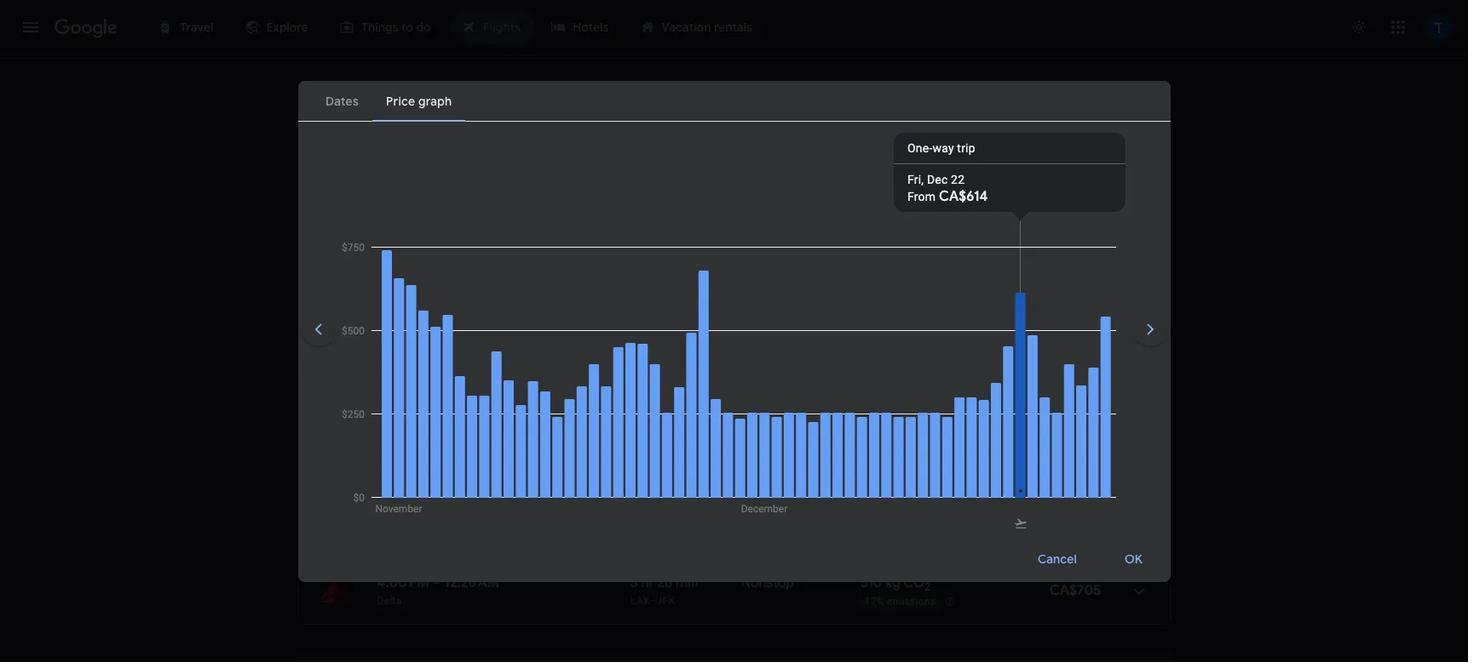 Task type: locate. For each thing, give the bounding box(es) containing it.
one-way trip
[[908, 141, 975, 155]]

1 5 from the top
[[630, 430, 638, 447]]

nonstop
[[741, 430, 794, 447], [741, 511, 794, 528], [741, 575, 794, 592]]

prices
[[361, 242, 396, 257]]

1 vertical spatial 5
[[630, 575, 638, 592]]

6:59 pm
[[449, 430, 497, 447]]

hr inside 5 hr 31 min lax – ewr
[[641, 430, 654, 447]]

2 lax from the top
[[630, 451, 650, 463]]

- down 420
[[861, 452, 865, 464]]

co right much
[[460, 469, 474, 481]]

separate
[[377, 387, 420, 399]]

nov
[[425, 242, 448, 257]]

based
[[336, 323, 365, 335]]

1 as from the left
[[416, 469, 427, 481]]

nonstop flight. element
[[741, 430, 794, 450], [741, 511, 794, 531], [741, 575, 794, 595]]

min for 5 hr 31 min
[[673, 430, 696, 447]]

2 - from the top
[[861, 597, 865, 609]]

2 5 from the top
[[630, 575, 638, 592]]

420
[[861, 430, 885, 447]]

spirit up avoids
[[377, 451, 402, 463]]

1 vertical spatial min
[[673, 430, 696, 447]]

2 vertical spatial lax
[[630, 596, 650, 608]]

emissions for 420
[[887, 452, 936, 464]]

– down 'total duration 5 hr 26 min.' element
[[650, 596, 657, 608]]

–
[[431, 366, 440, 383], [650, 387, 657, 399], [437, 430, 445, 447], [650, 451, 657, 463], [433, 575, 441, 592], [650, 596, 657, 608]]

1 vertical spatial nonstop flight. element
[[741, 511, 794, 531]]

0 vertical spatial min
[[677, 366, 700, 383]]

charges
[[795, 323, 833, 335]]

assistance
[[1007, 323, 1059, 335]]

31
[[658, 430, 670, 447]]

bag fees button
[[856, 323, 898, 335]]

emissions down 510 kg co 2
[[887, 597, 936, 609]]

and right price
[[409, 323, 427, 335]]

spirit right together
[[545, 387, 570, 399]]

0 vertical spatial 1
[[500, 366, 504, 377]]

22
[[951, 173, 965, 186]]

1 vertical spatial 1
[[504, 574, 508, 585]]

kg up '-31% emissions'
[[888, 430, 903, 447]]

2 vertical spatial hr
[[641, 575, 654, 592]]

co for 510
[[904, 575, 925, 592]]

kg up -17% emissions
[[885, 575, 901, 592]]

on
[[368, 323, 380, 335]]

1 lax from the top
[[630, 387, 650, 399]]

– down total duration 8 hr 20 min. element
[[650, 387, 657, 399]]

8 hr 20 min lax – lga
[[630, 366, 700, 399]]

1 vertical spatial nonstop
[[741, 511, 794, 528]]

Departure time: 4:00 PM. text field
[[377, 575, 429, 592]]

min inside 8 hr 20 min lax – lga
[[677, 366, 700, 383]]

ok button
[[1105, 539, 1164, 580]]

lax inside 8 hr 20 min lax – lga
[[630, 387, 650, 399]]

co inside 420 kg co 2
[[906, 430, 927, 447]]

2 inside avoids as much co 2 as 11,688 trees absorb in a day
[[474, 473, 479, 483]]

5 left 31
[[630, 430, 638, 447]]

1 horizontal spatial and
[[836, 323, 854, 335]]

0 vertical spatial -
[[861, 452, 865, 464]]

2 vertical spatial co
[[904, 575, 925, 592]]

hr left 31
[[641, 430, 654, 447]]

0 horizontal spatial and
[[409, 323, 427, 335]]

min right 31
[[673, 430, 696, 447]]

track
[[327, 242, 358, 257]]

lax up avoids as much co2 as 11688 trees absorb in a day. learn more about this calculation. icon
[[630, 451, 650, 463]]

min inside 5 hr 31 min lax – ewr
[[673, 430, 696, 447]]

+ inside 4:00 pm – 12:26 am + 1
[[499, 574, 504, 585]]

hr left 26
[[641, 575, 654, 592]]

co inside 510 kg co 2
[[904, 575, 925, 592]]

1 horizontal spatial fees
[[877, 323, 898, 335]]

flights
[[337, 297, 387, 318]]

- down the 510
[[861, 597, 865, 609]]

3 nonstop from the top
[[741, 575, 794, 592]]

1 vertical spatial hr
[[641, 430, 654, 447]]

spirit
[[545, 387, 570, 399], [377, 451, 402, 463]]

+ for 9:00 am
[[496, 366, 500, 377]]

emissions
[[887, 452, 936, 464], [887, 597, 936, 609]]

as
[[416, 469, 427, 481], [482, 469, 493, 481]]

1 hr from the top
[[641, 366, 654, 383]]

– up tickets
[[431, 366, 440, 383]]

8
[[630, 366, 638, 383]]

leaves los angeles international airport at 9:40 pm on tuesday, november 7 and arrives at laguardia airport at 9:00 am on wednesday, november 8. element
[[377, 366, 504, 383]]

co up '-31% emissions'
[[906, 430, 927, 447]]

2 vertical spatial nonstop flight. element
[[741, 575, 794, 595]]

dec
[[927, 173, 948, 186]]

1 vertical spatial +
[[496, 366, 500, 377]]

Arrival time: 9:00 AM on  Wednesday, November 8. text field
[[443, 366, 504, 383]]

1 and from the left
[[409, 323, 427, 335]]

kg inside 420 kg co 2
[[888, 430, 903, 447]]

3 lax from the top
[[630, 596, 650, 608]]

co up -17% emissions
[[904, 575, 925, 592]]

nov 7
[[425, 242, 458, 257]]

trees
[[532, 469, 557, 481]]

lax left jfk
[[630, 596, 650, 608]]

best flights main content
[[298, 239, 1170, 663]]

1 nonstop from the top
[[741, 430, 794, 447]]

hr inside 8 hr 20 min lax – lga
[[641, 366, 654, 383]]

26
[[658, 575, 673, 592]]

1 inside 9:40 pm – 9:00 am + 1
[[500, 366, 504, 377]]

5 left 26
[[630, 575, 638, 592]]

2 vertical spatial min
[[676, 575, 699, 592]]

as left much
[[416, 469, 427, 481]]

2 emissions from the top
[[887, 597, 936, 609]]

0 vertical spatial lax
[[630, 387, 650, 399]]

1 vertical spatial emissions
[[887, 597, 936, 609]]

lga
[[657, 387, 676, 399]]

1
[[500, 366, 504, 377], [504, 574, 508, 585]]

0 vertical spatial co
[[906, 430, 927, 447]]

1 vertical spatial spirit
[[377, 451, 402, 463]]

1 vertical spatial co
[[460, 469, 474, 481]]

2 inside 420 kg co 2
[[927, 436, 934, 450]]

price graph
[[1088, 247, 1153, 262]]

taxes
[[631, 323, 656, 335]]

1 - from the top
[[861, 452, 865, 464]]

lax inside 5 hr 26 min lax – jfk
[[630, 596, 650, 608]]

510 kg co 2
[[861, 575, 931, 595]]

5 inside 5 hr 26 min lax – jfk
[[630, 575, 638, 592]]

lax
[[630, 387, 650, 399], [630, 451, 650, 463], [630, 596, 650, 608]]

min right 26
[[676, 575, 699, 592]]

total duration 8 hr 20 min. element
[[630, 366, 741, 386]]

absorb
[[559, 469, 593, 481]]

2 vertical spatial +
[[499, 574, 504, 585]]

date grid
[[970, 247, 1023, 262]]

+
[[659, 323, 665, 335], [496, 366, 500, 377], [499, 574, 504, 585]]

3 hr from the top
[[641, 575, 654, 592]]

and
[[409, 323, 427, 335], [836, 323, 854, 335]]

separate tickets booked together. this trip includes tickets from multiple airlines. missed connections may be protected by kiwi.com.. element
[[377, 387, 535, 399]]

1 right 12:26 am
[[504, 574, 508, 585]]

hr inside 5 hr 26 min lax – jfk
[[641, 575, 654, 592]]

0 vertical spatial 5
[[630, 430, 638, 447]]

fees right bag
[[877, 323, 898, 335]]

– up avoids as much co2 as 11688 trees absorb in a day. learn more about this calculation. icon
[[650, 451, 657, 463]]

passenger
[[954, 323, 1004, 335]]

scroll backward image
[[298, 309, 339, 350]]

1 vertical spatial -
[[861, 597, 865, 609]]

0 horizontal spatial spirit
[[377, 451, 402, 463]]

1 inside 4:00 pm – 12:26 am + 1
[[504, 574, 508, 585]]

2 vertical spatial nonstop
[[741, 575, 794, 592]]

0 vertical spatial spirit
[[545, 387, 570, 399]]

2 button
[[408, 78, 477, 109]]

5 inside 5 hr 31 min lax – ewr
[[630, 430, 638, 447]]

ok
[[1125, 552, 1143, 568]]

1 emissions from the top
[[887, 452, 936, 464]]

hr for 26
[[641, 575, 654, 592]]

0 vertical spatial nonstop
[[741, 430, 794, 447]]

– right 4:00 pm text field
[[433, 575, 441, 592]]

kg for 420
[[888, 430, 903, 447]]

hr right 8 on the bottom left of page
[[641, 366, 654, 383]]

1 for 12:26 am
[[504, 574, 508, 585]]

0 vertical spatial hr
[[641, 366, 654, 383]]

min
[[677, 366, 700, 383], [673, 430, 696, 447], [676, 575, 699, 592]]

0 vertical spatial emissions
[[887, 452, 936, 464]]

1 vertical spatial kg
[[885, 575, 901, 592]]

this price for this flight doesn't include overhead bin access. if you need a carry-on bag, use the bags filter to update prices. image
[[1029, 372, 1050, 392]]

fees
[[668, 323, 689, 335], [877, 323, 898, 335]]

– inside 9:40 pm – 9:00 am + 1
[[431, 366, 440, 383]]

fees left the for
[[668, 323, 689, 335]]

None search field
[[298, 78, 1170, 226]]

5
[[630, 430, 638, 447], [630, 575, 638, 592]]

hr
[[641, 366, 654, 383], [641, 430, 654, 447], [641, 575, 654, 592]]

2 hr from the top
[[641, 430, 654, 447]]

5 for 5 hr 31 min
[[630, 430, 638, 447]]

0 horizontal spatial as
[[416, 469, 427, 481]]

+ inside 9:40 pm – 9:00 am + 1
[[496, 366, 500, 377]]

and left bag
[[836, 323, 854, 335]]

as left 11,688 on the bottom left of page
[[482, 469, 493, 481]]

way
[[933, 141, 954, 155]]

Departure time: 10:28 AM. text field
[[377, 430, 434, 447]]

– left 6:59 pm
[[437, 430, 445, 447]]

– inside 4:00 pm – 12:26 am + 1
[[433, 575, 441, 592]]

5 hr 31 min lax – ewr
[[630, 430, 696, 463]]

1 vertical spatial lax
[[630, 451, 650, 463]]

1 up together
[[500, 366, 504, 377]]

1 horizontal spatial as
[[482, 469, 493, 481]]

lax for 8 hr 20 min
[[630, 387, 650, 399]]

0 vertical spatial nonstop flight. element
[[741, 430, 794, 450]]

min right 20
[[677, 366, 700, 383]]

Departure time: 9:40 PM. text field
[[377, 366, 428, 383]]

kg
[[888, 430, 903, 447], [885, 575, 901, 592]]

320 Canadian dollars text field
[[1050, 374, 1101, 391]]

required
[[589, 323, 628, 335]]

day
[[616, 469, 633, 481]]

delta
[[377, 596, 402, 608]]

0 horizontal spatial fees
[[668, 323, 689, 335]]

avoids as much co 2 as 11,688 trees absorb in a day
[[380, 469, 633, 483]]

by:
[[1126, 320, 1143, 336]]

airports
[[976, 176, 1022, 192]]

2 and from the left
[[836, 323, 854, 335]]

total duration 5 hr 26 min. element
[[630, 575, 741, 595]]

lax inside 5 hr 31 min lax – ewr
[[630, 451, 650, 463]]

0 vertical spatial kg
[[888, 430, 903, 447]]

lax down 8 on the bottom left of page
[[630, 387, 650, 399]]

learn more about tracked prices image
[[400, 242, 415, 257]]

min inside 5 hr 26 min lax – jfk
[[676, 575, 699, 592]]

2 nonstop flight. element from the top
[[741, 511, 794, 531]]

kg inside 510 kg co 2
[[885, 575, 901, 592]]

emissions down 420 kg co 2
[[887, 452, 936, 464]]

ca$400
[[1047, 438, 1101, 455]]



Task type: vqa. For each thing, say whether or not it's contained in the screenshot.
Parking
no



Task type: describe. For each thing, give the bounding box(es) containing it.
optional
[[752, 323, 792, 335]]

price graph button
[[1044, 239, 1167, 270]]

2 inside 2 popup button
[[439, 87, 446, 101]]

graph
[[1120, 247, 1153, 262]]

400 Canadian dollars text field
[[1047, 438, 1101, 455]]

-17% emissions
[[861, 597, 936, 609]]

1 nonstop flight. element from the top
[[741, 430, 794, 450]]

leaves los angeles international airport at 4:00 pm on tuesday, november 7 and arrives at john f. kennedy international airport at 12:26 am on wednesday, november 8. element
[[377, 574, 508, 592]]

best flights
[[298, 297, 387, 318]]

3 nonstop flight. element from the top
[[741, 575, 794, 595]]

price
[[383, 323, 406, 335]]

– inside 5 hr 31 min lax – ewr
[[650, 451, 657, 463]]

510
[[861, 575, 882, 592]]

price
[[1088, 247, 1117, 262]]

420 kg co 2
[[861, 430, 934, 450]]

co inside avoids as much co 2 as 11,688 trees absorb in a day
[[460, 469, 474, 481]]

avoids as much co2 as 11688 trees absorb in a day. learn more about this calculation. image
[[640, 470, 650, 480]]

leaves los angeles international airport at 10:28 am on tuesday, november 7 and arrives at newark liberty international airport at 6:59 pm on tuesday, november 7. element
[[377, 430, 497, 447]]

convenience
[[430, 323, 489, 335]]

total duration 5 hr 31 min. element
[[630, 430, 741, 450]]

much
[[430, 469, 457, 481]]

ca$705
[[1050, 583, 1101, 600]]

6:05 am
[[377, 511, 429, 528]]

2 nonstop from the top
[[741, 511, 794, 528]]

one-
[[908, 141, 933, 155]]

emissions for 510
[[887, 597, 936, 609]]

9:40 pm – 9:00 am + 1
[[377, 366, 504, 383]]

trip
[[957, 141, 975, 155]]

31%
[[865, 452, 884, 464]]

prices
[[518, 323, 548, 335]]

ca$320
[[1050, 374, 1101, 391]]

1 fees from the left
[[668, 323, 689, 335]]

co for 420
[[906, 430, 927, 447]]

– inside the "10:28 am – 6:59 pm spirit"
[[437, 430, 445, 447]]

ewr
[[657, 451, 679, 463]]

1 for 9:00 am
[[500, 366, 504, 377]]

jfk
[[657, 596, 675, 608]]

include
[[551, 323, 586, 335]]

hr for 31
[[641, 430, 654, 447]]

prices include required taxes + fees for 2 adults. optional charges and bag fees may apply. passenger assistance
[[518, 323, 1059, 335]]

lax for 5 hr 31 min
[[630, 451, 650, 463]]

9:00 am
[[443, 366, 496, 383]]

may
[[900, 323, 920, 335]]

sort
[[1099, 320, 1123, 336]]

together
[[495, 387, 535, 399]]

lax for 5 hr 26 min
[[630, 596, 650, 608]]

min for 8 hr 20 min
[[677, 366, 700, 383]]

cancel
[[1038, 552, 1077, 568]]

cancel button
[[1018, 539, 1098, 580]]

-31% emissions
[[861, 452, 936, 464]]

Departure text field
[[894, 117, 1112, 163]]

ranked
[[298, 323, 333, 335]]

avoids
[[380, 469, 413, 481]]

9:40 pm
[[377, 366, 428, 383]]

20
[[657, 366, 674, 383]]

from
[[908, 190, 936, 203]]

- for 420
[[861, 452, 865, 464]]

– inside 5 hr 26 min lax – jfk
[[650, 596, 657, 608]]

separate tickets booked together
[[377, 387, 535, 399]]

min for 5 hr 26 min
[[676, 575, 699, 592]]

2 inside 510 kg co 2
[[925, 580, 931, 595]]

a
[[607, 469, 613, 481]]

- for 510
[[861, 597, 865, 609]]

2 fees from the left
[[877, 323, 898, 335]]

apply.
[[923, 323, 951, 335]]

7
[[451, 242, 458, 257]]

booked
[[457, 387, 492, 399]]

Departure time: 6:05 AM. text field
[[377, 511, 429, 528]]

kg for 510
[[885, 575, 901, 592]]

spirit inside the "10:28 am – 6:59 pm spirit"
[[377, 451, 402, 463]]

connecting airports button
[[897, 170, 1051, 198]]

tickets
[[422, 387, 454, 399]]

passenger assistance button
[[954, 323, 1059, 335]]

best
[[298, 297, 333, 318]]

10:28 am – 6:59 pm spirit
[[377, 430, 497, 463]]

in
[[595, 469, 604, 481]]

Arrival time: 6:59 PM. text field
[[449, 430, 497, 447]]

this price for this flight doesn't include overhead bin access. if you need a carry-on bag, use the bags filter to update prices. image
[[1027, 436, 1047, 456]]

date grid button
[[926, 239, 1036, 270]]

1 horizontal spatial spirit
[[545, 387, 570, 399]]

adults.
[[717, 323, 749, 335]]

5 hr 26 min lax – jfk
[[630, 575, 699, 608]]

hr for 20
[[641, 366, 654, 383]]

grid
[[1000, 247, 1023, 262]]

sort by: button
[[1092, 313, 1170, 343]]

connecting airports
[[907, 176, 1022, 192]]

+ for 12:26 am
[[499, 574, 504, 585]]

5 for 5 hr 26 min
[[630, 575, 638, 592]]

total duration 5 hr 25 min. element
[[630, 511, 741, 531]]

find the best price region
[[298, 239, 1170, 284]]

connecting
[[907, 176, 974, 192]]

ca$614
[[939, 188, 988, 205]]

none search field containing connecting airports
[[298, 78, 1170, 226]]

Arrival time: 12:26 AM on  Wednesday, November 8. text field
[[444, 574, 508, 592]]

10:28 am
[[377, 430, 434, 447]]

– inside 8 hr 20 min lax – lga
[[650, 387, 657, 399]]

learn more about ranking image
[[493, 321, 508, 337]]

17%
[[865, 597, 884, 609]]

ranked based on price and convenience
[[298, 323, 489, 335]]

bag
[[856, 323, 874, 335]]

date
[[970, 247, 997, 262]]

track prices
[[327, 242, 396, 257]]

705 Canadian dollars text field
[[1050, 583, 1101, 600]]

4:00 pm
[[377, 575, 429, 592]]

fri,
[[908, 173, 924, 186]]

2 as from the left
[[482, 469, 493, 481]]

12:26 am
[[444, 575, 499, 592]]

sort by:
[[1099, 320, 1143, 336]]

scroll forward image
[[1130, 309, 1170, 350]]

for
[[691, 323, 705, 335]]

0 vertical spatial +
[[659, 323, 665, 335]]

4:00 pm – 12:26 am + 1
[[377, 574, 508, 592]]



